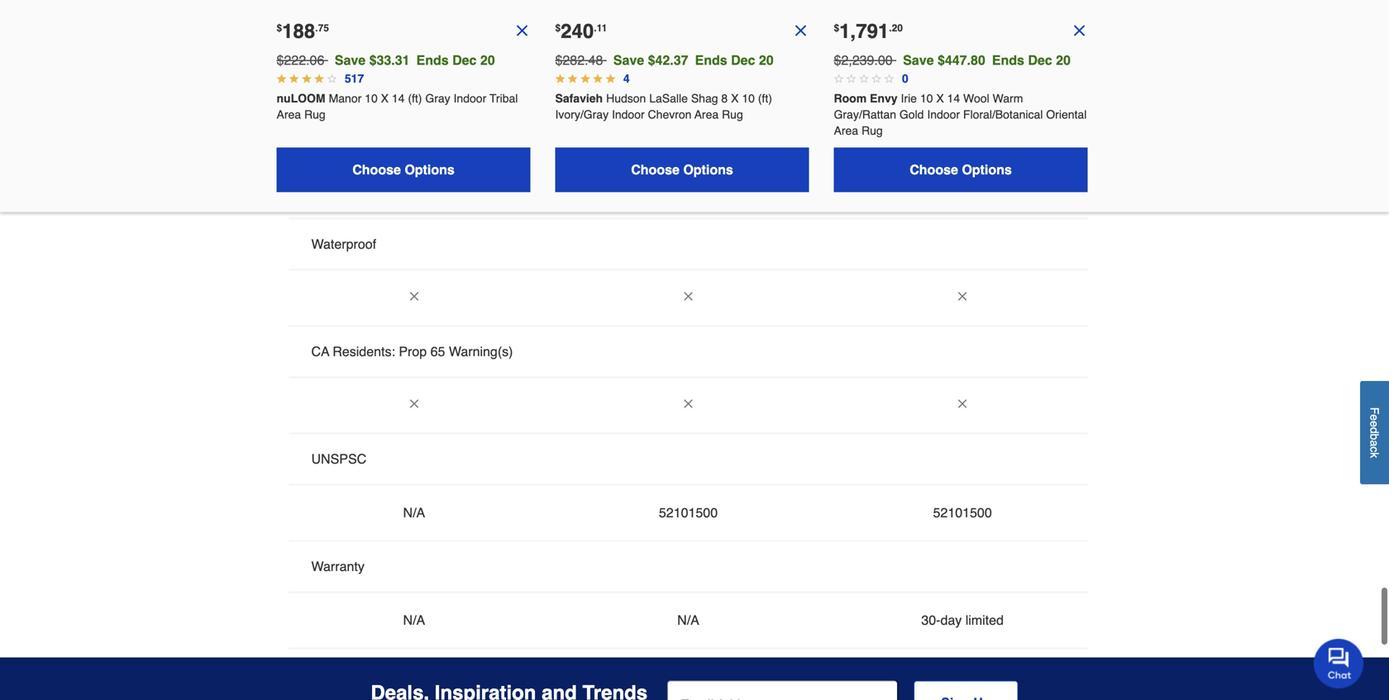Task type: locate. For each thing, give the bounding box(es) containing it.
0 out of 5 stars image
[[834, 74, 844, 84], [885, 74, 895, 84]]

3 0 out of 5 stars image from the left
[[872, 74, 882, 84]]

waterproof
[[311, 237, 376, 252]]

$42.37
[[648, 53, 689, 68]]

3 10 from the left
[[921, 92, 934, 105]]

choose
[[353, 162, 401, 177], [631, 162, 680, 177], [910, 162, 959, 177]]

$ up $282.48
[[556, 22, 561, 34]]

ends for 188
[[417, 53, 449, 68]]

20
[[892, 22, 903, 34], [481, 53, 495, 68], [759, 53, 774, 68], [1057, 53, 1071, 68]]

2 horizontal spatial indoor
[[928, 108, 961, 121]]

choose options down chevron
[[631, 162, 734, 177]]

30-
[[922, 613, 941, 628]]

manor
[[329, 92, 362, 105]]

x
[[381, 92, 389, 105], [731, 92, 739, 105], [937, 92, 945, 105]]

1 horizontal spatial 0 out of 5 stars image
[[885, 74, 895, 84]]

ends up warm
[[993, 53, 1025, 68]]

dec
[[453, 53, 477, 68], [731, 53, 756, 68], [1029, 53, 1053, 68]]

oriental
[[1047, 108, 1087, 121]]

. inside the $ 1,791 . 20
[[890, 22, 892, 34]]

0 out of 5 stars image left the 0
[[885, 74, 895, 84]]

2 (ft) from the left
[[758, 92, 773, 105]]

1 horizontal spatial (ft)
[[758, 92, 773, 105]]

0 horizontal spatial 5 out of 5 stars image
[[556, 74, 565, 84]]

0 horizontal spatial indoor
[[454, 92, 487, 105]]

gray
[[426, 92, 451, 105]]

2 dec from the left
[[731, 53, 756, 68]]

area down gray/rattan on the top right of the page
[[834, 124, 859, 137]]

1 horizontal spatial indoor
[[612, 108, 645, 121]]

3 choose options button from the left
[[834, 147, 1088, 192]]

$ 1,791 . 20
[[834, 20, 903, 43]]

chevron
[[648, 108, 692, 121]]

8
[[722, 92, 728, 105]]

2 horizontal spatial 10
[[921, 92, 934, 105]]

choose down manor 10 x 14 (ft) gray indoor tribal area rug
[[353, 162, 401, 177]]

2 horizontal spatial area
[[834, 124, 859, 137]]

1 horizontal spatial options
[[684, 162, 734, 177]]

ca residents: prop 65 warning(s)
[[311, 344, 513, 360]]

1 horizontal spatial save
[[614, 53, 645, 68]]

1 horizontal spatial 52101500
[[934, 506, 993, 521]]

(ft) right 8
[[758, 92, 773, 105]]

$ up "$222.06"
[[277, 22, 282, 34]]

ends up "shag"
[[695, 53, 728, 68]]

10 right 8
[[742, 92, 755, 105]]

save for 240
[[614, 53, 645, 68]]

f
[[1369, 408, 1382, 415]]

0 out of 5 stars element
[[834, 74, 844, 84], [847, 74, 857, 84], [860, 74, 869, 84], [872, 74, 882, 84], [885, 74, 895, 84]]

prop
[[399, 344, 427, 360]]

area down "shag"
[[695, 108, 719, 121]]

14
[[392, 92, 405, 105], [948, 92, 961, 105]]

dec right $42.37
[[731, 53, 756, 68]]

5 4 out of 5 stars element from the left
[[327, 74, 337, 84]]

1 horizontal spatial $
[[556, 22, 561, 34]]

5 out of 5 stars element
[[556, 74, 565, 84], [568, 74, 578, 84], [581, 74, 591, 84], [593, 74, 603, 84], [606, 74, 616, 84]]

2 horizontal spatial dec
[[1029, 53, 1053, 68]]

choose options button down manor 10 x 14 (ft) gray indoor tribal area rug
[[277, 147, 531, 192]]

area inside manor 10 x 14 (ft) gray indoor tribal area rug
[[277, 108, 301, 121]]

ends up gray
[[417, 53, 449, 68]]

2 0 out of 5 stars image from the left
[[860, 74, 869, 84]]

10 inside manor 10 x 14 (ft) gray indoor tribal area rug
[[365, 92, 378, 105]]

rug
[[304, 108, 326, 121], [722, 108, 744, 121], [862, 124, 883, 137]]

dec for 240
[[731, 53, 756, 68]]

choose options down manor 10 x 14 (ft) gray indoor tribal area rug
[[353, 162, 455, 177]]

no image
[[1072, 22, 1088, 39], [682, 182, 695, 196], [682, 290, 695, 303], [956, 290, 970, 303], [408, 398, 421, 411]]

2 choose options from the left
[[631, 162, 734, 177]]

3 save from the left
[[904, 53, 934, 68]]

choose options button down chevron
[[556, 147, 810, 192]]

0 horizontal spatial 10
[[365, 92, 378, 105]]

1 horizontal spatial rug
[[722, 108, 744, 121]]

area
[[277, 108, 301, 121], [695, 108, 719, 121], [834, 124, 859, 137]]

1 4 out of 5 stars image from the left
[[277, 74, 287, 84]]

1 horizontal spatial 14
[[948, 92, 961, 105]]

$ 240 . 11
[[556, 20, 607, 43]]

warm
[[993, 92, 1024, 105]]

3 5 out of 5 stars image from the left
[[606, 74, 616, 84]]

14 inside manor 10 x 14 (ft) gray indoor tribal area rug
[[392, 92, 405, 105]]

0 horizontal spatial 52101500
[[659, 506, 718, 521]]

2 5 out of 5 stars element from the left
[[568, 74, 578, 84]]

indoor for safavieh
[[612, 108, 645, 121]]

0 horizontal spatial 0 out of 5 stars image
[[847, 74, 857, 84]]

rug down 8
[[722, 108, 744, 121]]

3 $ from the left
[[834, 22, 840, 34]]

3 . from the left
[[890, 22, 892, 34]]

14 inside irie 10 x 14 wool warm gray/rattan gold indoor floral/botanical oriental area rug
[[948, 92, 961, 105]]

options
[[405, 162, 455, 177], [684, 162, 734, 177], [962, 162, 1012, 177]]

188
[[282, 20, 315, 43]]

tribal
[[490, 92, 518, 105]]

2 horizontal spatial choose
[[910, 162, 959, 177]]

14 for wool
[[948, 92, 961, 105]]

1 14 from the left
[[392, 92, 405, 105]]

save up 517
[[335, 53, 366, 68]]

(ft) inside hudson lasalle shag 8 x 10 (ft) ivory/gray indoor chevron area rug
[[758, 92, 773, 105]]

rug down gray/rattan on the top right of the page
[[862, 124, 883, 137]]

11
[[597, 22, 607, 34]]

0 horizontal spatial save
[[335, 53, 366, 68]]

$
[[277, 22, 282, 34], [556, 22, 561, 34], [834, 22, 840, 34]]

save $42.37 ends dec 20
[[614, 53, 774, 68]]

75
[[318, 22, 329, 34]]

n/a for n/a
[[403, 613, 425, 628]]

ends for 240
[[695, 53, 728, 68]]

1 5 out of 5 stars image from the left
[[568, 74, 578, 84]]

1 horizontal spatial ends
[[695, 53, 728, 68]]

2 horizontal spatial ends
[[993, 53, 1025, 68]]

e
[[1369, 415, 1382, 421], [1369, 421, 1382, 428]]

indoor down hudson
[[612, 108, 645, 121]]

gray/rattan
[[834, 108, 897, 121]]

floral/botanical
[[964, 108, 1044, 121]]

20 for 188
[[481, 53, 495, 68]]

envy
[[870, 92, 898, 105]]

0 horizontal spatial choose options
[[353, 162, 455, 177]]

52101500
[[659, 506, 718, 521], [934, 506, 993, 521]]

1 ends from the left
[[417, 53, 449, 68]]

2 e from the top
[[1369, 421, 1382, 428]]

20 inside the $ 1,791 . 20
[[892, 22, 903, 34]]

2 4 out of 5 stars element from the left
[[289, 74, 299, 84]]

1 horizontal spatial choose
[[631, 162, 680, 177]]

save up 4 on the left
[[614, 53, 645, 68]]

1 $ from the left
[[277, 22, 282, 34]]

2 horizontal spatial rug
[[862, 124, 883, 137]]

1 0 out of 5 stars image from the left
[[847, 74, 857, 84]]

choose options button down irie 10 x 14 wool warm gray/rattan gold indoor floral/botanical oriental area rug on the right top of page
[[834, 147, 1088, 192]]

$ inside $ 188 . 75
[[277, 22, 282, 34]]

indoor inside irie 10 x 14 wool warm gray/rattan gold indoor floral/botanical oriental area rug
[[928, 108, 961, 121]]

2 ends from the left
[[695, 53, 728, 68]]

1 horizontal spatial x
[[731, 92, 739, 105]]

n/a
[[403, 506, 425, 521], [403, 613, 425, 628], [678, 613, 700, 628]]

choose down chevron
[[631, 162, 680, 177]]

2 5 out of 5 stars image from the left
[[593, 74, 603, 84]]

dec for 188
[[453, 53, 477, 68]]

rug inside hudson lasalle shag 8 x 10 (ft) ivory/gray indoor chevron area rug
[[722, 108, 744, 121]]

0 horizontal spatial 14
[[392, 92, 405, 105]]

0 horizontal spatial dec
[[453, 53, 477, 68]]

4 4 out of 5 stars image from the left
[[314, 74, 324, 84]]

2 horizontal spatial choose options
[[910, 162, 1012, 177]]

0 horizontal spatial rug
[[304, 108, 326, 121]]

x inside manor 10 x 14 (ft) gray indoor tribal area rug
[[381, 92, 389, 105]]

wool
[[964, 92, 990, 105]]

2 10 from the left
[[742, 92, 755, 105]]

0 horizontal spatial ends
[[417, 53, 449, 68]]

$222.06
[[277, 53, 325, 68]]

3 4 out of 5 stars image from the left
[[302, 74, 312, 84]]

0 horizontal spatial (ft)
[[408, 92, 422, 105]]

$ up $2,239.00
[[834, 22, 840, 34]]

x inside irie 10 x 14 wool warm gray/rattan gold indoor floral/botanical oriental area rug
[[937, 92, 945, 105]]

choose options down irie 10 x 14 wool warm gray/rattan gold indoor floral/botanical oriental area rug on the right top of page
[[910, 162, 1012, 177]]

options down chevron
[[684, 162, 734, 177]]

2 4 out of 5 stars image from the left
[[289, 74, 299, 84]]

choose options button
[[277, 147, 531, 192], [556, 147, 810, 192], [834, 147, 1088, 192]]

2 horizontal spatial 0 out of 5 stars image
[[872, 74, 882, 84]]

save $447.80 ends dec 20
[[904, 53, 1071, 68]]

. up $2,239.00
[[890, 22, 892, 34]]

10 for nuloom
[[365, 92, 378, 105]]

dec up oriental
[[1029, 53, 1053, 68]]

0 out of 5 stars image up room
[[834, 74, 844, 84]]

chat invite button image
[[1315, 639, 1365, 689]]

1 dec from the left
[[453, 53, 477, 68]]

0 out of 5 stars image up room
[[847, 74, 857, 84]]

0 out of 5 stars image for 3rd 0 out of 5 stars element from right
[[860, 74, 869, 84]]

no image
[[514, 22, 531, 39], [793, 22, 810, 39], [408, 182, 421, 196], [956, 182, 970, 196], [408, 290, 421, 303], [682, 398, 695, 411], [956, 398, 970, 411]]

x down $33.31
[[381, 92, 389, 105]]

3 0 out of 5 stars element from the left
[[860, 74, 869, 84]]

2 horizontal spatial x
[[937, 92, 945, 105]]

0 out of 5 stars image
[[847, 74, 857, 84], [860, 74, 869, 84], [872, 74, 882, 84]]

1 0 out of 5 stars image from the left
[[834, 74, 844, 84]]

0 out of 5 stars image down $2,239.00
[[860, 74, 869, 84]]

c
[[1369, 447, 1382, 453]]

room envy
[[834, 92, 898, 105]]

3 x from the left
[[937, 92, 945, 105]]

Email Address email field
[[668, 681, 898, 701]]

1 horizontal spatial area
[[695, 108, 719, 121]]

indoor for room envy
[[928, 108, 961, 121]]

1 horizontal spatial 5 out of 5 stars image
[[581, 74, 591, 84]]

1,791
[[840, 20, 890, 43]]

2 x from the left
[[731, 92, 739, 105]]

ca
[[311, 344, 330, 360]]

10 right irie
[[921, 92, 934, 105]]

dec right $33.31
[[453, 53, 477, 68]]

2 horizontal spatial 5 out of 5 stars image
[[606, 74, 616, 84]]

rug inside irie 10 x 14 wool warm gray/rattan gold indoor floral/botanical oriental area rug
[[862, 124, 883, 137]]

(ft)
[[408, 92, 422, 105], [758, 92, 773, 105]]

0 horizontal spatial choose
[[353, 162, 401, 177]]

$ inside $ 240 . 11
[[556, 22, 561, 34]]

1 horizontal spatial 5 out of 5 stars image
[[593, 74, 603, 84]]

14 left wool
[[948, 92, 961, 105]]

x right irie
[[937, 92, 945, 105]]

0 horizontal spatial options
[[405, 162, 455, 177]]

10 right manor
[[365, 92, 378, 105]]

2 . from the left
[[594, 22, 597, 34]]

choose options
[[353, 162, 455, 177], [631, 162, 734, 177], [910, 162, 1012, 177]]

residents:
[[333, 344, 395, 360]]

2 horizontal spatial choose options button
[[834, 147, 1088, 192]]

5 out of 5 stars image
[[568, 74, 578, 84], [581, 74, 591, 84]]

0 horizontal spatial 0 out of 5 stars image
[[834, 74, 844, 84]]

. inside $ 188 . 75
[[315, 22, 318, 34]]

dec for 1,791
[[1029, 53, 1053, 68]]

2 horizontal spatial .
[[890, 22, 892, 34]]

2 horizontal spatial $
[[834, 22, 840, 34]]

.
[[315, 22, 318, 34], [594, 22, 597, 34], [890, 22, 892, 34]]

day
[[941, 613, 962, 628]]

1 choose options button from the left
[[277, 147, 531, 192]]

2 14 from the left
[[948, 92, 961, 105]]

rug down nuloom
[[304, 108, 326, 121]]

1 options from the left
[[405, 162, 455, 177]]

0 horizontal spatial x
[[381, 92, 389, 105]]

(ft) left gray
[[408, 92, 422, 105]]

1 horizontal spatial 10
[[742, 92, 755, 105]]

0 out of 5 stars image for fourth 0 out of 5 stars element from the right
[[847, 74, 857, 84]]

2 horizontal spatial options
[[962, 162, 1012, 177]]

options down floral/botanical
[[962, 162, 1012, 177]]

20 for 1,791
[[1057, 53, 1071, 68]]

1 10 from the left
[[365, 92, 378, 105]]

$ inside the $ 1,791 . 20
[[834, 22, 840, 34]]

1 horizontal spatial dec
[[731, 53, 756, 68]]

indoor
[[454, 92, 487, 105], [612, 108, 645, 121], [928, 108, 961, 121]]

10 inside irie 10 x 14 wool warm gray/rattan gold indoor floral/botanical oriental area rug
[[921, 92, 934, 105]]

2 horizontal spatial save
[[904, 53, 934, 68]]

1 . from the left
[[315, 22, 318, 34]]

form
[[668, 681, 1019, 701]]

1 horizontal spatial 0 out of 5 stars image
[[860, 74, 869, 84]]

3 5 out of 5 stars element from the left
[[581, 74, 591, 84]]

1 e from the top
[[1369, 415, 1382, 421]]

0 horizontal spatial 5 out of 5 stars image
[[568, 74, 578, 84]]

0 horizontal spatial area
[[277, 108, 301, 121]]

1 horizontal spatial .
[[594, 22, 597, 34]]

1 horizontal spatial choose options
[[631, 162, 734, 177]]

lasalle
[[650, 92, 688, 105]]

1 x from the left
[[381, 92, 389, 105]]

. up "$222.06"
[[315, 22, 318, 34]]

(ft) inside manor 10 x 14 (ft) gray indoor tribal area rug
[[408, 92, 422, 105]]

0 horizontal spatial choose options button
[[277, 147, 531, 192]]

3 ends from the left
[[993, 53, 1025, 68]]

2 0 out of 5 stars image from the left
[[885, 74, 895, 84]]

1 save from the left
[[335, 53, 366, 68]]

indoor right gold
[[928, 108, 961, 121]]

a
[[1369, 441, 1382, 447]]

choose down gold
[[910, 162, 959, 177]]

2 choose options button from the left
[[556, 147, 810, 192]]

0 horizontal spatial $
[[277, 22, 282, 34]]

save up the 0
[[904, 53, 934, 68]]

warning(s)
[[449, 344, 513, 360]]

2 options from the left
[[684, 162, 734, 177]]

options down manor 10 x 14 (ft) gray indoor tribal area rug
[[405, 162, 455, 177]]

5 out of 5 stars image
[[556, 74, 565, 84], [593, 74, 603, 84], [606, 74, 616, 84]]

1 5 out of 5 stars image from the left
[[556, 74, 565, 84]]

. up $282.48
[[594, 22, 597, 34]]

1 0 out of 5 stars element from the left
[[834, 74, 844, 84]]

area down nuloom
[[277, 108, 301, 121]]

4 out of 5 stars element
[[277, 74, 287, 84], [289, 74, 299, 84], [302, 74, 312, 84], [314, 74, 324, 84], [327, 74, 337, 84]]

rug inside manor 10 x 14 (ft) gray indoor tribal area rug
[[304, 108, 326, 121]]

3 dec from the left
[[1029, 53, 1053, 68]]

1 horizontal spatial choose options button
[[556, 147, 810, 192]]

240
[[561, 20, 594, 43]]

ends
[[417, 53, 449, 68], [695, 53, 728, 68], [993, 53, 1025, 68]]

indoor right gray
[[454, 92, 487, 105]]

4 out of 5 stars image
[[277, 74, 287, 84], [289, 74, 299, 84], [302, 74, 312, 84], [314, 74, 324, 84]]

0 out of 5 stars image up envy
[[872, 74, 882, 84]]

room
[[834, 92, 867, 105]]

2 $ from the left
[[556, 22, 561, 34]]

14 down $33.31
[[392, 92, 405, 105]]

3 choose options from the left
[[910, 162, 1012, 177]]

e up d
[[1369, 415, 1382, 421]]

x right 8
[[731, 92, 739, 105]]

0 horizontal spatial .
[[315, 22, 318, 34]]

4 0 out of 5 stars element from the left
[[872, 74, 882, 84]]

indoor inside hudson lasalle shag 8 x 10 (ft) ivory/gray indoor chevron area rug
[[612, 108, 645, 121]]

2 save from the left
[[614, 53, 645, 68]]

1 (ft) from the left
[[408, 92, 422, 105]]

$33.31
[[369, 53, 410, 68]]

e up b
[[1369, 421, 1382, 428]]

. inside $ 240 . 11
[[594, 22, 597, 34]]

10
[[365, 92, 378, 105], [742, 92, 755, 105], [921, 92, 934, 105]]

save
[[335, 53, 366, 68], [614, 53, 645, 68], [904, 53, 934, 68]]

$ for 240
[[556, 22, 561, 34]]



Task type: describe. For each thing, give the bounding box(es) containing it.
3 choose from the left
[[910, 162, 959, 177]]

4 out of 5 stars image for first "4 out of 5 stars" element from left
[[277, 74, 287, 84]]

b
[[1369, 434, 1382, 441]]

$ for 1,791
[[834, 22, 840, 34]]

limited
[[966, 613, 1004, 628]]

0 out of 5 stars image for 4th 0 out of 5 stars element from left
[[872, 74, 882, 84]]

4 out of 5 stars image for second "4 out of 5 stars" element
[[289, 74, 299, 84]]

d
[[1369, 428, 1382, 434]]

safavieh
[[556, 92, 603, 105]]

3 4 out of 5 stars element from the left
[[302, 74, 312, 84]]

5 out of 5 stars image for fourth 5 out of 5 stars element from left
[[593, 74, 603, 84]]

20 for 240
[[759, 53, 774, 68]]

x inside hudson lasalle shag 8 x 10 (ft) ivory/gray indoor chevron area rug
[[731, 92, 739, 105]]

unspsc
[[311, 452, 367, 467]]

n/a for 52101500
[[403, 506, 425, 521]]

517
[[345, 72, 364, 85]]

save $33.31 ends dec 20
[[335, 53, 495, 68]]

$447.80
[[938, 53, 986, 68]]

0
[[903, 72, 909, 85]]

2 5 out of 5 stars image from the left
[[581, 74, 591, 84]]

4 out of 5 stars image for 3rd "4 out of 5 stars" element
[[302, 74, 312, 84]]

save for 1,791
[[904, 53, 934, 68]]

. for 188
[[315, 22, 318, 34]]

irie 10 x 14 wool warm gray/rattan gold indoor floral/botanical oriental area rug
[[834, 92, 1090, 137]]

. for 240
[[594, 22, 597, 34]]

2 52101500 from the left
[[934, 506, 993, 521]]

$282.48
[[556, 53, 603, 68]]

4 5 out of 5 stars element from the left
[[593, 74, 603, 84]]

area inside irie 10 x 14 wool warm gray/rattan gold indoor floral/botanical oriental area rug
[[834, 124, 859, 137]]

2 choose from the left
[[631, 162, 680, 177]]

$2,239.00
[[834, 53, 893, 68]]

indoor inside manor 10 x 14 (ft) gray indoor tribal area rug
[[454, 92, 487, 105]]

10 inside hudson lasalle shag 8 x 10 (ft) ivory/gray indoor chevron area rug
[[742, 92, 755, 105]]

4
[[624, 72, 630, 85]]

hudson lasalle shag 8 x 10 (ft) ivory/gray indoor chevron area rug
[[556, 92, 776, 121]]

save for 188
[[335, 53, 366, 68]]

1 52101500 from the left
[[659, 506, 718, 521]]

k
[[1369, 453, 1382, 459]]

manor 10 x 14 (ft) gray indoor tribal area rug
[[277, 92, 521, 121]]

1 4 out of 5 stars element from the left
[[277, 74, 287, 84]]

1 choose options from the left
[[353, 162, 455, 177]]

ivory/gray
[[556, 108, 609, 121]]

f e e d b a c k button
[[1361, 382, 1390, 485]]

1 choose from the left
[[353, 162, 401, 177]]

3 options from the left
[[962, 162, 1012, 177]]

4 out of 5 stars image
[[327, 74, 337, 84]]

4 out of 5 stars image for 4th "4 out of 5 stars" element
[[314, 74, 324, 84]]

65
[[431, 344, 445, 360]]

hudson
[[607, 92, 646, 105]]

gold
[[900, 108, 924, 121]]

f e e d b a c k
[[1369, 408, 1382, 459]]

5 out of 5 stars image for fifth 5 out of 5 stars element from right
[[556, 74, 565, 84]]

irie
[[901, 92, 917, 105]]

2 0 out of 5 stars element from the left
[[847, 74, 857, 84]]

10 for room envy
[[921, 92, 934, 105]]

$ 188 . 75
[[277, 20, 329, 43]]

1 5 out of 5 stars element from the left
[[556, 74, 565, 84]]

shag
[[691, 92, 719, 105]]

. for 1,791
[[890, 22, 892, 34]]

5 5 out of 5 stars element from the left
[[606, 74, 616, 84]]

5 out of 5 stars image for 1st 5 out of 5 stars element from right
[[606, 74, 616, 84]]

4 4 out of 5 stars element from the left
[[314, 74, 324, 84]]

ends for 1,791
[[993, 53, 1025, 68]]

area inside hudson lasalle shag 8 x 10 (ft) ivory/gray indoor chevron area rug
[[695, 108, 719, 121]]

5 0 out of 5 stars element from the left
[[885, 74, 895, 84]]

14 for (ft)
[[392, 92, 405, 105]]

warranty
[[311, 559, 365, 575]]

$ for 188
[[277, 22, 282, 34]]

30-day limited
[[922, 613, 1004, 628]]

x for nuloom
[[381, 92, 389, 105]]

nuloom
[[277, 92, 326, 105]]

x for room envy
[[937, 92, 945, 105]]



Task type: vqa. For each thing, say whether or not it's contained in the screenshot.
rightmost -
no



